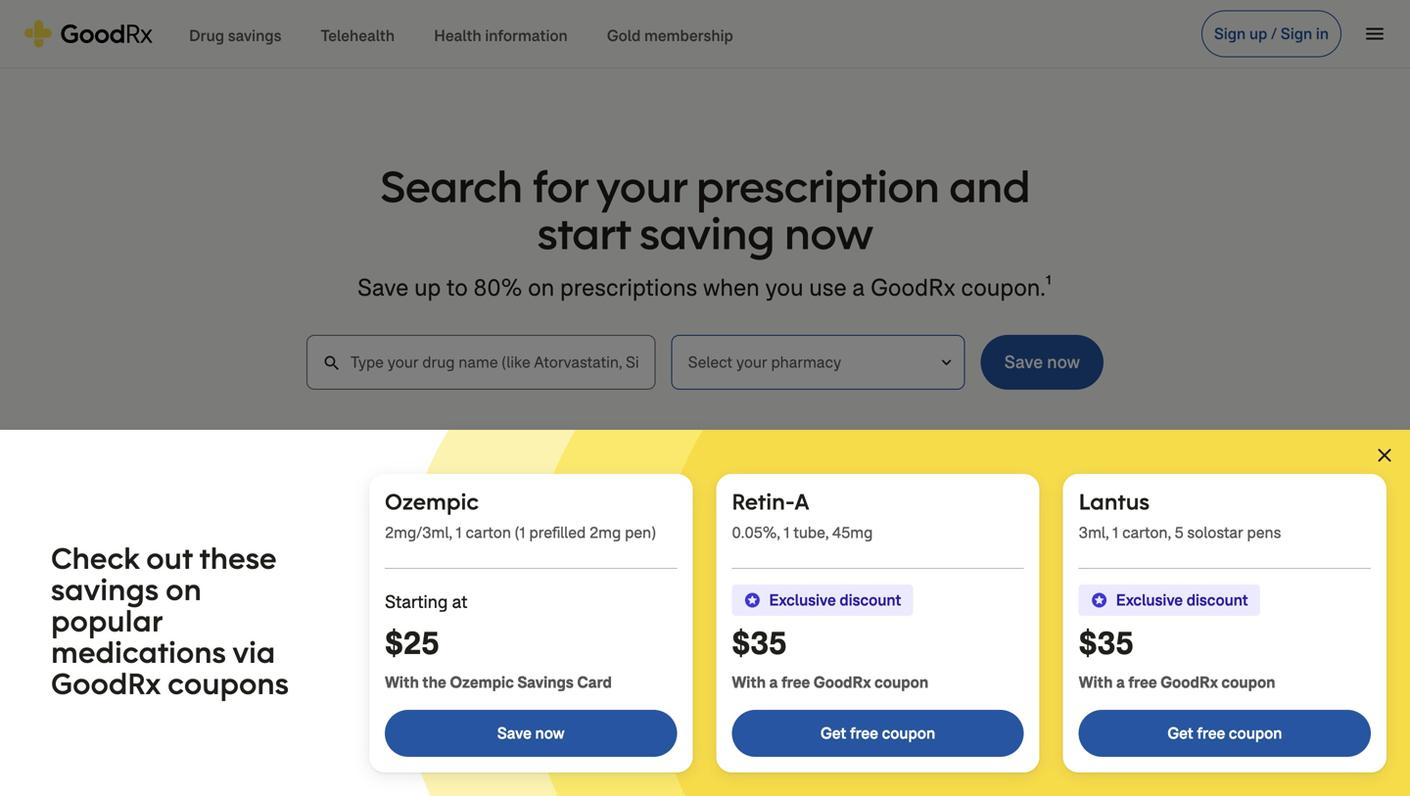 Task type: vqa. For each thing, say whether or not it's contained in the screenshot.
With inside Starting at $25 With the Ozempic Savings Card
yes



Task type: describe. For each thing, give the bounding box(es) containing it.
prefilled
[[529, 523, 586, 543]]

the
[[422, 672, 446, 693]]

with for retin-a
[[732, 672, 766, 693]]

pen)
[[625, 523, 656, 543]]

exclusive for 3ml,
[[1116, 590, 1183, 611]]

card
[[577, 672, 612, 693]]

telehealth link
[[301, 0, 414, 69]]

health
[[434, 25, 482, 46]]

45mg
[[832, 523, 873, 543]]

discount for lantus
[[1187, 590, 1249, 611]]

a for 3ml,
[[1117, 672, 1125, 693]]

get free coupon for a
[[821, 723, 936, 744]]

$35 with a free goodrx coupon for 3ml,
[[1079, 623, 1276, 693]]

/
[[1271, 24, 1277, 44]]

up
[[1250, 24, 1268, 44]]

$25
[[385, 623, 439, 664]]

menu
[[1363, 22, 1387, 46]]

savings inside check out these savings on popular medications via goodrx coupons
[[51, 571, 159, 609]]

via
[[232, 633, 276, 671]]

health information
[[434, 25, 568, 46]]

close
[[1373, 444, 1397, 467]]

starting
[[385, 591, 448, 614]]

stars for 3ml,
[[1091, 592, 1108, 609]]

carton,
[[1123, 523, 1171, 543]]

out
[[146, 539, 192, 577]]

drug savings
[[189, 25, 282, 46]]

Save now search field
[[307, 335, 1104, 390]]

health information link
[[414, 0, 587, 69]]

1 sign from the left
[[1214, 24, 1246, 44]]

2mg
[[590, 523, 621, 543]]

starting at $25 with the ozempic savings card
[[385, 591, 612, 693]]

document containing $25
[[0, 430, 1411, 796]]

exclusive for a
[[769, 590, 836, 611]]

gold
[[607, 25, 641, 46]]

get for 3ml,
[[1168, 723, 1194, 744]]

membership
[[645, 25, 733, 46]]

1 for ozempic
[[456, 523, 462, 543]]

1 inside retin-a 0.05%, 1 tube, 45mg
[[784, 523, 790, 543]]

get for a
[[821, 723, 847, 744]]

coupons
[[168, 665, 289, 703]]

ozempic inside ozempic 2mg/3ml, 1 carton (1 prefilled 2mg pen)
[[385, 487, 479, 516]]

stars exclusive discount for a
[[744, 590, 902, 611]]

sign up / sign in button
[[1202, 10, 1342, 57]]

carton
[[466, 523, 511, 543]]

2mg/3ml,
[[385, 523, 452, 543]]

pens
[[1247, 523, 1282, 543]]

telehealth
[[321, 25, 395, 46]]

local_offer button
[[1209, 724, 1381, 767]]

check
[[51, 539, 139, 577]]

menu button
[[1354, 12, 1397, 55]]

discount for retin-a
[[840, 590, 902, 611]]

$35 for a
[[732, 623, 787, 664]]

in
[[1316, 24, 1329, 44]]

0.05%,
[[732, 523, 780, 543]]

on
[[166, 571, 202, 609]]

$35 with a free goodrx coupon for a
[[732, 623, 929, 693]]



Task type: locate. For each thing, give the bounding box(es) containing it.
0 horizontal spatial exclusive
[[769, 590, 836, 611]]

1 horizontal spatial $35
[[1079, 623, 1134, 664]]

savings
[[518, 672, 574, 693]]

stars exclusive discount
[[744, 590, 902, 611], [1091, 590, 1249, 611]]

sign
[[1214, 24, 1246, 44], [1281, 24, 1313, 44]]

save now
[[1005, 351, 1080, 374], [497, 723, 565, 744]]

with inside starting at $25 with the ozempic savings card
[[385, 672, 419, 693]]

popular
[[51, 602, 162, 640]]

goodrx inside check out these savings on popular medications via goodrx coupons
[[51, 665, 161, 703]]

tube,
[[794, 523, 829, 543]]

these
[[199, 539, 277, 577]]

retin-a 0.05%, 1 tube, 45mg
[[732, 487, 873, 543]]

a
[[795, 487, 810, 516]]

1 $35 from the left
[[732, 623, 787, 664]]

1 exclusive from the left
[[769, 590, 836, 611]]

1 left carton
[[456, 523, 462, 543]]

1 inside lantus 3ml, 1 carton, 5 solostar pens
[[1113, 523, 1119, 543]]

stars exclusive discount down tube,
[[744, 590, 902, 611]]

1 horizontal spatial discount
[[1187, 590, 1249, 611]]

with
[[385, 672, 419, 693], [732, 672, 766, 693], [1079, 672, 1113, 693]]

dialog
[[0, 0, 1411, 796]]

1 horizontal spatial savings
[[228, 25, 282, 46]]

3 with from the left
[[1079, 672, 1113, 693]]

0 horizontal spatial $35 with a free goodrx coupon
[[732, 623, 929, 693]]

2 horizontal spatial 1
[[1113, 523, 1119, 543]]

0 horizontal spatial 1
[[456, 523, 462, 543]]

ozempic
[[385, 487, 479, 516], [450, 672, 514, 693]]

discount down solostar
[[1187, 590, 1249, 611]]

stars exclusive discount down 5 at the bottom
[[1091, 590, 1249, 611]]

a
[[770, 672, 778, 693], [1117, 672, 1125, 693]]

1 vertical spatial savings
[[51, 571, 159, 609]]

0 horizontal spatial save
[[497, 723, 532, 744]]

save
[[1005, 351, 1043, 374], [497, 723, 532, 744]]

2 horizontal spatial goodrx
[[1161, 672, 1218, 693]]

2 stars exclusive discount from the left
[[1091, 590, 1249, 611]]

ozempic 2mg/3ml, 1 carton (1 prefilled 2mg pen)
[[385, 487, 656, 543]]

1 with from the left
[[385, 672, 419, 693]]

exclusive
[[769, 590, 836, 611], [1116, 590, 1183, 611]]

stars
[[744, 592, 761, 609], [1091, 592, 1108, 609]]

1 horizontal spatial stars
[[1091, 592, 1108, 609]]

1 horizontal spatial exclusive
[[1116, 590, 1183, 611]]

1 vertical spatial save now
[[497, 723, 565, 744]]

close button
[[1367, 438, 1403, 473]]

0 vertical spatial save now
[[1005, 351, 1080, 374]]

gold membership
[[607, 25, 733, 46]]

1 horizontal spatial stars exclusive discount
[[1091, 590, 1249, 611]]

stars for a
[[744, 592, 761, 609]]

3ml,
[[1079, 523, 1109, 543]]

0 horizontal spatial sign
[[1214, 24, 1246, 44]]

1 stars exclusive discount from the left
[[744, 590, 902, 611]]

2 discount from the left
[[1187, 590, 1249, 611]]

goodrx for lantus
[[1161, 672, 1218, 693]]

2 exclusive from the left
[[1116, 590, 1183, 611]]

0 horizontal spatial stars exclusive discount
[[744, 590, 902, 611]]

2 sign from the left
[[1281, 24, 1313, 44]]

drug
[[189, 25, 224, 46]]

savings up medications
[[51, 571, 159, 609]]

stars exclusive discount for 3ml,
[[1091, 590, 1249, 611]]

coupon
[[875, 672, 929, 693], [1222, 672, 1276, 693], [882, 723, 936, 744], [1229, 723, 1283, 744]]

save now inside document
[[497, 723, 565, 744]]

0 horizontal spatial $35
[[732, 623, 787, 664]]

now inside 'button'
[[1047, 351, 1080, 374]]

1 vertical spatial save
[[497, 723, 532, 744]]

lantus
[[1079, 487, 1150, 516]]

exclusive down carton,
[[1116, 590, 1183, 611]]

0 horizontal spatial savings
[[51, 571, 159, 609]]

1
[[456, 523, 462, 543], [784, 523, 790, 543], [1113, 523, 1119, 543]]

get free coupon for 3ml,
[[1168, 723, 1283, 744]]

retin-
[[732, 487, 795, 516]]

0 horizontal spatial now
[[535, 723, 565, 744]]

1 get from the left
[[821, 723, 847, 744]]

exclusive down tube,
[[769, 590, 836, 611]]

1 discount from the left
[[840, 590, 902, 611]]

a for a
[[770, 672, 778, 693]]

0 horizontal spatial with
[[385, 672, 419, 693]]

sign up / sign in
[[1214, 24, 1329, 44]]

1 get free coupon from the left
[[821, 723, 936, 744]]

goodrx
[[51, 665, 161, 703], [814, 672, 871, 693], [1161, 672, 1218, 693]]

save inside 'button'
[[1005, 351, 1043, 374]]

5
[[1175, 523, 1184, 543]]

2 with from the left
[[732, 672, 766, 693]]

1 left tube,
[[784, 523, 790, 543]]

2 $35 with a free goodrx coupon from the left
[[1079, 623, 1276, 693]]

2 $35 from the left
[[1079, 623, 1134, 664]]

2 1 from the left
[[784, 523, 790, 543]]

0 horizontal spatial discount
[[840, 590, 902, 611]]

with for lantus
[[1079, 672, 1113, 693]]

1 right 3ml,
[[1113, 523, 1119, 543]]

0 horizontal spatial stars
[[744, 592, 761, 609]]

save now inside 'button'
[[1005, 351, 1080, 374]]

1 horizontal spatial with
[[732, 672, 766, 693]]

1 horizontal spatial a
[[1117, 672, 1125, 693]]

2 stars from the left
[[1091, 592, 1108, 609]]

2 horizontal spatial with
[[1079, 672, 1113, 693]]

0 vertical spatial ozempic
[[385, 487, 479, 516]]

1 horizontal spatial goodrx
[[814, 672, 871, 693]]

1 horizontal spatial $35 with a free goodrx coupon
[[1079, 623, 1276, 693]]

1 1 from the left
[[456, 523, 462, 543]]

2 a from the left
[[1117, 672, 1125, 693]]

now
[[1047, 351, 1080, 374], [535, 723, 565, 744]]

1 horizontal spatial get
[[1168, 723, 1194, 744]]

1 stars from the left
[[744, 592, 761, 609]]

sign right /
[[1281, 24, 1313, 44]]

1 a from the left
[[770, 672, 778, 693]]

1 for lantus
[[1113, 523, 1119, 543]]

1 inside ozempic 2mg/3ml, 1 carton (1 prefilled 2mg pen)
[[456, 523, 462, 543]]

document
[[0, 430, 1411, 796]]

ozempic inside starting at $25 with the ozempic savings card
[[450, 672, 514, 693]]

medications
[[51, 633, 226, 671]]

1 horizontal spatial get free coupon
[[1168, 723, 1283, 744]]

$35 with a free goodrx coupon
[[732, 623, 929, 693], [1079, 623, 1276, 693]]

free
[[782, 672, 810, 693], [1129, 672, 1157, 693], [850, 723, 879, 744], [1197, 723, 1226, 744]]

1 horizontal spatial save now
[[1005, 351, 1080, 374]]

0 horizontal spatial a
[[770, 672, 778, 693]]

drug savings link
[[169, 0, 301, 69]]

0 vertical spatial save
[[1005, 351, 1043, 374]]

stars down 0.05%,
[[744, 592, 761, 609]]

local_offer
[[1338, 736, 1358, 755]]

lantus 3ml, 1 carton, 5 solostar pens
[[1079, 487, 1282, 543]]

goodrx for retin-a
[[814, 672, 871, 693]]

get
[[821, 723, 847, 744], [1168, 723, 1194, 744]]

0 horizontal spatial get free coupon
[[821, 723, 936, 744]]

1 horizontal spatial 1
[[784, 523, 790, 543]]

2 get from the left
[[1168, 723, 1194, 744]]

$35
[[732, 623, 787, 664], [1079, 623, 1134, 664]]

sign left the up
[[1214, 24, 1246, 44]]

(1
[[515, 523, 526, 543]]

3 1 from the left
[[1113, 523, 1119, 543]]

savings
[[228, 25, 282, 46], [51, 571, 159, 609]]

1 horizontal spatial sign
[[1281, 24, 1313, 44]]

save inside document
[[497, 723, 532, 744]]

$35 for 3ml,
[[1079, 623, 1134, 664]]

2 get free coupon from the left
[[1168, 723, 1283, 744]]

save now button
[[981, 335, 1104, 390]]

ozempic up 2mg/3ml,
[[385, 487, 479, 516]]

0 horizontal spatial goodrx
[[51, 665, 161, 703]]

1 horizontal spatial now
[[1047, 351, 1080, 374]]

0 vertical spatial now
[[1047, 351, 1080, 374]]

savings right drug
[[228, 25, 282, 46]]

0 vertical spatial savings
[[228, 25, 282, 46]]

check out these savings on popular medications via goodrx coupons
[[51, 539, 289, 703]]

at
[[452, 591, 468, 614]]

discount
[[840, 590, 902, 611], [1187, 590, 1249, 611]]

information
[[485, 25, 568, 46]]

discount down 45mg in the right of the page
[[840, 590, 902, 611]]

1 vertical spatial now
[[535, 723, 565, 744]]

gold membership link
[[587, 0, 753, 69]]

1 vertical spatial ozempic
[[450, 672, 514, 693]]

solostar
[[1188, 523, 1244, 543]]

stars down 3ml,
[[1091, 592, 1108, 609]]

0 horizontal spatial save now
[[497, 723, 565, 744]]

1 $35 with a free goodrx coupon from the left
[[732, 623, 929, 693]]

0 horizontal spatial get
[[821, 723, 847, 744]]

1 horizontal spatial save
[[1005, 351, 1043, 374]]

ozempic right the
[[450, 672, 514, 693]]

get free coupon
[[821, 723, 936, 744], [1168, 723, 1283, 744]]



